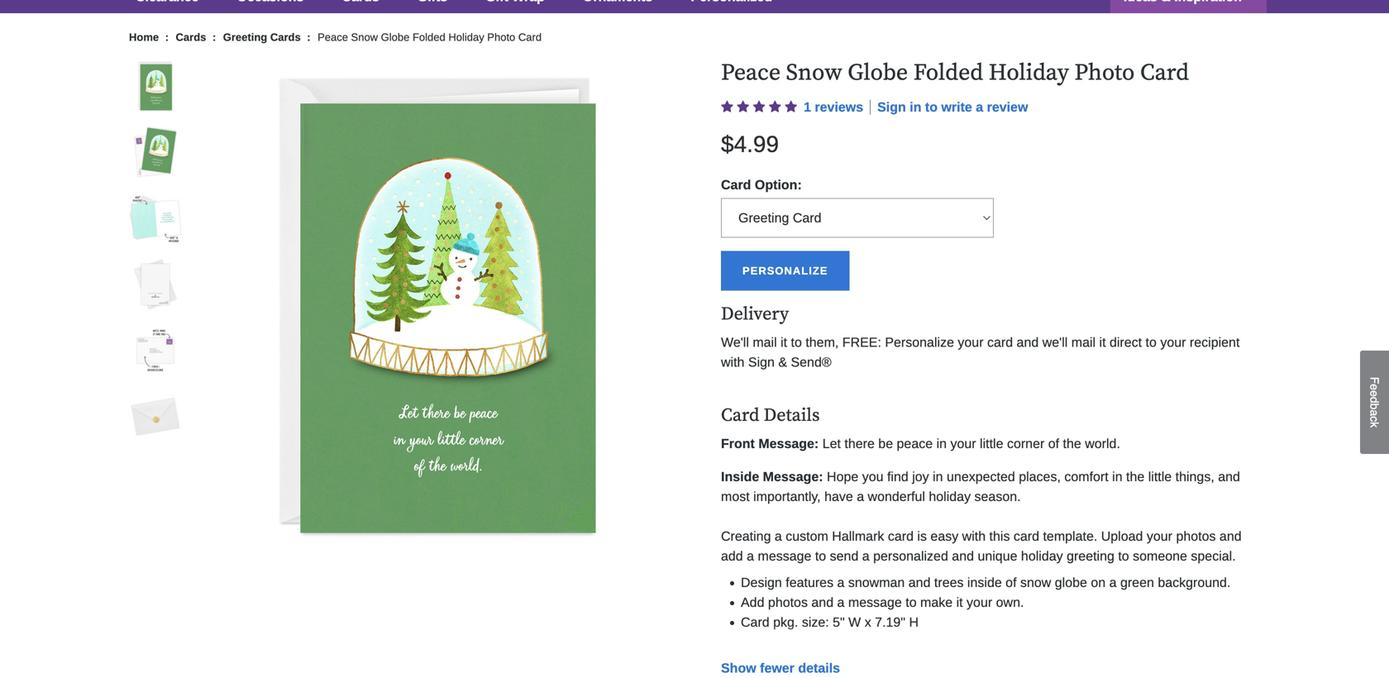 Task type: vqa. For each thing, say whether or not it's contained in the screenshot.
1 reviews
yes



Task type: locate. For each thing, give the bounding box(es) containing it.
1 vertical spatial photo
[[1075, 59, 1135, 88]]

1 horizontal spatial mail
[[1072, 335, 1096, 350]]

of inside design features a snowman and trees inside of snow globe on a green background. add photos and a message to make it your own. card pkg. size: 5" w x 7.19" h
[[1006, 575, 1017, 590]]

find
[[887, 469, 909, 484]]

menu bar
[[122, 0, 1267, 13]]

with inside creating a custom hallmark card is easy with this card template. upload your photos and add a message to send a personalized and unique holiday greeting to someone special.
[[962, 529, 986, 544]]

1 horizontal spatial cards
[[270, 31, 301, 43]]

little left "things,"
[[1148, 469, 1172, 484]]

snowman
[[848, 575, 905, 590]]

globe
[[1055, 575, 1087, 590]]

1 vertical spatial photos
[[768, 595, 808, 610]]

with
[[721, 355, 745, 370], [962, 529, 986, 544]]

in
[[910, 100, 922, 115], [937, 436, 947, 451], [933, 469, 943, 484], [1112, 469, 1123, 484]]

2 e from the top
[[1368, 390, 1381, 397]]

message: for front
[[759, 436, 819, 451]]

0 horizontal spatial folded
[[413, 31, 446, 43]]

card left is
[[888, 529, 914, 544]]

globe inside peace snow globe folded holiday photo card region
[[848, 59, 908, 88]]

1 vertical spatial personalize
[[885, 335, 954, 350]]

1 vertical spatial snow
[[786, 59, 842, 88]]

1 vertical spatial globe
[[848, 59, 908, 88]]

0 vertical spatial message
[[758, 549, 812, 563]]

custom
[[786, 529, 828, 544]]

a down hallmark
[[862, 549, 870, 563]]

0 vertical spatial holiday
[[449, 31, 484, 43]]

holiday up snow
[[1021, 549, 1063, 563]]

it up &
[[781, 335, 787, 350]]

someone
[[1133, 549, 1187, 563]]

1 cards from the left
[[176, 31, 206, 43]]

holiday down joy
[[929, 489, 971, 504]]

0 horizontal spatial the
[[1063, 436, 1081, 451]]

little left corner
[[980, 436, 1004, 451]]

0 horizontal spatial it
[[781, 335, 787, 350]]

k
[[1368, 422, 1381, 428]]

and right "things,"
[[1218, 469, 1240, 484]]

little inside hope you find joy in unexpected places, comfort in the little things, and most importantly, have a wonderful holiday season.
[[1148, 469, 1172, 484]]

your inside design features a snowman and trees inside of snow globe on a green background. add photos and a message to make it your own. card pkg. size: 5" w x 7.19" h
[[967, 595, 993, 610]]

1 horizontal spatial folded
[[914, 59, 984, 88]]

reviews
[[815, 100, 863, 115]]

1 vertical spatial holiday
[[1021, 549, 1063, 563]]

them,
[[806, 335, 839, 350]]

1 horizontal spatial holiday
[[989, 59, 1069, 88]]

personalize
[[743, 265, 828, 277], [885, 335, 954, 350]]

banner
[[0, 0, 1389, 13]]

w
[[849, 615, 861, 630]]

peace right 'greeting cards' link
[[318, 31, 348, 43]]

the left world.
[[1063, 436, 1081, 451]]

0 horizontal spatial mail
[[753, 335, 777, 350]]

of
[[1048, 436, 1059, 451], [1006, 575, 1017, 590]]

1
[[804, 100, 811, 115]]

a
[[976, 100, 983, 115], [1368, 410, 1381, 416], [857, 489, 864, 504], [775, 529, 782, 544], [747, 549, 754, 563], [862, 549, 870, 563], [837, 575, 845, 590], [1109, 575, 1117, 590], [837, 595, 845, 610]]

photo
[[487, 31, 515, 43], [1075, 59, 1135, 88]]

cards right home link
[[176, 31, 206, 43]]

fewer
[[760, 661, 795, 676]]

and inside we'll mail it to them, free: personalize your card and we'll mail it direct to your recipient with sign & send®
[[1017, 335, 1039, 350]]

template.
[[1043, 529, 1098, 544]]

0 vertical spatial little
[[980, 436, 1004, 451]]

to right direct
[[1146, 335, 1157, 350]]

hope you find joy in unexpected places, comfort in the little things, and most importantly, have a wonderful holiday season.
[[721, 469, 1240, 504]]

0 vertical spatial sign
[[878, 100, 906, 115]]

1 horizontal spatial the
[[1126, 469, 1145, 484]]

0 horizontal spatial with
[[721, 355, 745, 370]]

1 vertical spatial peace
[[721, 59, 781, 88]]

message down snowman
[[848, 595, 902, 610]]

0 vertical spatial personalize
[[743, 265, 828, 277]]

1 horizontal spatial of
[[1048, 436, 1059, 451]]

1 horizontal spatial globe
[[848, 59, 908, 88]]

unexpected
[[947, 469, 1015, 484]]

direct
[[1110, 335, 1142, 350]]

photos up special.
[[1176, 529, 1216, 544]]

1 horizontal spatial message
[[848, 595, 902, 610]]

1 horizontal spatial photo
[[1075, 59, 1135, 88]]

personalize right free:
[[885, 335, 954, 350]]

holiday
[[449, 31, 484, 43], [989, 59, 1069, 88]]

front
[[721, 436, 755, 451]]

the right the comfort
[[1126, 469, 1145, 484]]

0 horizontal spatial message
[[758, 549, 812, 563]]

0 horizontal spatial holiday
[[929, 489, 971, 504]]

0 horizontal spatial globe
[[381, 31, 410, 43]]

0 vertical spatial snow
[[351, 31, 378, 43]]

1 vertical spatial the
[[1126, 469, 1145, 484]]

to up the send®
[[791, 335, 802, 350]]

0 horizontal spatial personalize
[[743, 265, 828, 277]]

e up b at the right bottom
[[1368, 390, 1381, 397]]

delivery
[[721, 303, 789, 326]]

1 vertical spatial little
[[1148, 469, 1172, 484]]

e up d
[[1368, 384, 1381, 390]]

design features a snowman and trees inside of snow globe on a green background. add photos and a message to make it your own. card pkg. size: 5" w x 7.19" h
[[741, 575, 1231, 630]]

1 vertical spatial peace snow globe folded holiday photo card
[[721, 59, 1189, 88]]

1 vertical spatial holiday
[[989, 59, 1069, 88]]

1 horizontal spatial holiday
[[1021, 549, 1063, 563]]

1 vertical spatial sign
[[748, 355, 775, 370]]

home
[[129, 31, 162, 43]]

f
[[1368, 377, 1381, 384]]

little
[[980, 436, 1004, 451], [1148, 469, 1172, 484]]

0 horizontal spatial of
[[1006, 575, 1017, 590]]

a inside button
[[1368, 410, 1381, 416]]

2 cards from the left
[[270, 31, 301, 43]]

card inside design features a snowman and trees inside of snow globe on a green background. add photos and a message to make it your own. card pkg. size: 5" w x 7.19" h
[[741, 615, 770, 630]]

0 horizontal spatial sign
[[748, 355, 775, 370]]

sign right reviews
[[878, 100, 906, 115]]

your
[[958, 335, 984, 350], [1161, 335, 1186, 350], [951, 436, 976, 451], [1147, 529, 1173, 544], [967, 595, 993, 610]]

pkg.
[[773, 615, 798, 630]]

add
[[721, 549, 743, 563]]

let
[[823, 436, 841, 451]]

and inside hope you find joy in unexpected places, comfort in the little things, and most importantly, have a wonderful holiday season.
[[1218, 469, 1240, 484]]

1 vertical spatial folded
[[914, 59, 984, 88]]

photo inside region
[[1075, 59, 1135, 88]]

most
[[721, 489, 750, 504]]

0 vertical spatial photos
[[1176, 529, 1216, 544]]

0 vertical spatial peace snow globe folded holiday photo card
[[318, 31, 542, 43]]

with left this
[[962, 529, 986, 544]]

1 vertical spatial message
[[848, 595, 902, 610]]

0 horizontal spatial peace
[[318, 31, 348, 43]]

peace
[[897, 436, 933, 451]]

hallmark
[[832, 529, 884, 544]]

to
[[925, 100, 938, 115], [791, 335, 802, 350], [1146, 335, 1157, 350], [815, 549, 826, 563], [1118, 549, 1129, 563], [906, 595, 917, 610]]

card right this
[[1014, 529, 1040, 544]]

mail right we'll
[[1072, 335, 1096, 350]]

f e e d b a c k button
[[1360, 351, 1389, 454]]

icon image
[[721, 101, 733, 114], [737, 101, 749, 114], [753, 101, 765, 114], [769, 101, 781, 114], [785, 101, 797, 114]]

card inside we'll mail it to them, free: personalize your card and we'll mail it direct to your recipient with sign & send®
[[987, 335, 1013, 350]]

card left we'll
[[987, 335, 1013, 350]]

peace up $4.99
[[721, 59, 781, 88]]

and up size:
[[812, 595, 834, 610]]

message: down details
[[759, 436, 819, 451]]

&
[[778, 355, 787, 370]]

things,
[[1176, 469, 1215, 484]]

of up own.
[[1006, 575, 1017, 590]]

1 horizontal spatial sign
[[878, 100, 906, 115]]

it
[[781, 335, 787, 350], [1099, 335, 1106, 350], [956, 595, 963, 610]]

of right corner
[[1048, 436, 1059, 451]]

1 horizontal spatial peace
[[721, 59, 781, 88]]

mail
[[753, 335, 777, 350], [1072, 335, 1096, 350]]

with down we'll
[[721, 355, 745, 370]]

2 mail from the left
[[1072, 335, 1096, 350]]

peace snow globe folded holiday photo card
[[318, 31, 542, 43], [721, 59, 1189, 88]]

and up special.
[[1220, 529, 1242, 544]]

photos inside design features a snowman and trees inside of snow globe on a green background. add photos and a message to make it your own. card pkg. size: 5" w x 7.19" h
[[768, 595, 808, 610]]

h
[[909, 615, 919, 630]]

hope
[[827, 469, 859, 484]]

globe
[[381, 31, 410, 43], [848, 59, 908, 88]]

sign left &
[[748, 355, 775, 370]]

on
[[1091, 575, 1106, 590]]

message
[[758, 549, 812, 563], [848, 595, 902, 610]]

1 vertical spatial message:
[[763, 469, 823, 484]]

x
[[865, 615, 871, 630]]

1 horizontal spatial with
[[962, 529, 986, 544]]

message: up importantly,
[[763, 469, 823, 484]]

peace snow globe folded holiday photo card image
[[129, 60, 182, 112], [195, 60, 688, 552], [129, 126, 182, 179], [129, 192, 182, 245], [129, 258, 182, 311], [129, 324, 182, 377], [129, 390, 182, 443]]

5 icon image from the left
[[785, 101, 797, 114]]

a right have
[[857, 489, 864, 504]]

0 horizontal spatial snow
[[351, 31, 378, 43]]

0 vertical spatial message:
[[759, 436, 819, 451]]

0 horizontal spatial photos
[[768, 595, 808, 610]]

1 horizontal spatial snow
[[786, 59, 842, 88]]

a right add
[[747, 549, 754, 563]]

in right the comfort
[[1112, 469, 1123, 484]]

the
[[1063, 436, 1081, 451], [1126, 469, 1145, 484]]

a up 5" at the bottom right
[[837, 595, 845, 610]]

mail down 'delivery'
[[753, 335, 777, 350]]

snow
[[351, 31, 378, 43], [786, 59, 842, 88]]

0 horizontal spatial holiday
[[449, 31, 484, 43]]

0 vertical spatial with
[[721, 355, 745, 370]]

4 icon image from the left
[[769, 101, 781, 114]]

1 horizontal spatial peace snow globe folded holiday photo card
[[721, 59, 1189, 88]]

photos up pkg.
[[768, 595, 808, 610]]

to inside design features a snowman and trees inside of snow globe on a green background. add photos and a message to make it your own. card pkg. size: 5" w x 7.19" h
[[906, 595, 917, 610]]

cards right greeting
[[270, 31, 301, 43]]

1 horizontal spatial it
[[956, 595, 963, 610]]

0 horizontal spatial cards
[[176, 31, 206, 43]]

the inside hope you find joy in unexpected places, comfort in the little things, and most importantly, have a wonderful holiday season.
[[1126, 469, 1145, 484]]

and up make
[[909, 575, 931, 590]]

trees
[[934, 575, 964, 590]]

photos
[[1176, 529, 1216, 544], [768, 595, 808, 610]]

and left we'll
[[1017, 335, 1039, 350]]

your inside creating a custom hallmark card is easy with this card template. upload your photos and add a message to send a personalized and unique holiday greeting to someone special.
[[1147, 529, 1173, 544]]

personalize inside we'll mail it to them, free: personalize your card and we'll mail it direct to your recipient with sign & send®
[[885, 335, 954, 350]]

a up k
[[1368, 410, 1381, 416]]

0 vertical spatial holiday
[[929, 489, 971, 504]]

and
[[1017, 335, 1039, 350], [1218, 469, 1240, 484], [1220, 529, 1242, 544], [952, 549, 974, 563], [909, 575, 931, 590], [812, 595, 834, 610]]

$4.99
[[721, 131, 779, 157]]

greeting cards
[[223, 31, 301, 43]]

0 vertical spatial peace
[[318, 31, 348, 43]]

to up h
[[906, 595, 917, 610]]

recipient
[[1190, 335, 1240, 350]]

1 horizontal spatial little
[[1148, 469, 1172, 484]]

1 horizontal spatial photos
[[1176, 529, 1216, 544]]

world.
[[1085, 436, 1120, 451]]

1 horizontal spatial personalize
[[885, 335, 954, 350]]

message down custom
[[758, 549, 812, 563]]

1 vertical spatial with
[[962, 529, 986, 544]]

it left direct
[[1099, 335, 1106, 350]]

greeting
[[1067, 549, 1115, 563]]

personalize up 'delivery'
[[743, 265, 828, 277]]

photos inside creating a custom hallmark card is easy with this card template. upload your photos and add a message to send a personalized and unique holiday greeting to someone special.
[[1176, 529, 1216, 544]]

it down trees
[[956, 595, 963, 610]]

1 vertical spatial of
[[1006, 575, 1017, 590]]

0 vertical spatial photo
[[487, 31, 515, 43]]



Task type: describe. For each thing, give the bounding box(es) containing it.
message: for inside
[[763, 469, 823, 484]]

card details
[[721, 404, 820, 427]]

a right on
[[1109, 575, 1117, 590]]

places,
[[1019, 469, 1061, 484]]

in right "peace"
[[937, 436, 947, 451]]

sign in to write a review
[[878, 100, 1028, 115]]

holiday inside hope you find joy in unexpected places, comfort in the little things, and most importantly, have a wonderful holiday season.
[[929, 489, 971, 504]]

3 icon image from the left
[[753, 101, 765, 114]]

corner
[[1007, 436, 1045, 451]]

show fewer details button
[[721, 661, 840, 676]]

5"
[[833, 615, 845, 630]]

personalized
[[873, 549, 948, 563]]

snow
[[1020, 575, 1051, 590]]

0 vertical spatial folded
[[413, 31, 446, 43]]

to left write
[[925, 100, 938, 115]]

size:
[[802, 615, 829, 630]]

0 horizontal spatial photo
[[487, 31, 515, 43]]

7.19"
[[875, 615, 906, 630]]

a right write
[[976, 100, 983, 115]]

greeting cards link
[[223, 31, 304, 43]]

details
[[764, 404, 820, 427]]

home link
[[129, 31, 162, 43]]

peace snow globe folded holiday photo card region
[[122, 59, 1267, 678]]

have
[[825, 489, 853, 504]]

in left write
[[910, 100, 922, 115]]

1 e from the top
[[1368, 384, 1381, 390]]

1 mail from the left
[[753, 335, 777, 350]]

we'll
[[721, 335, 749, 350]]

add
[[741, 595, 765, 610]]

write
[[941, 100, 972, 115]]

sign inside we'll mail it to them, free: personalize your card and we'll mail it direct to your recipient with sign & send®
[[748, 355, 775, 370]]

card option:
[[721, 177, 802, 192]]

peace inside peace snow globe folded holiday photo card region
[[721, 59, 781, 88]]

design
[[741, 575, 782, 590]]

this
[[990, 529, 1010, 544]]

c
[[1368, 416, 1381, 422]]

0 horizontal spatial little
[[980, 436, 1004, 451]]

you
[[862, 469, 884, 484]]

send®
[[791, 355, 832, 370]]

greeting
[[223, 31, 267, 43]]

wonderful
[[868, 489, 925, 504]]

is
[[917, 529, 927, 544]]

sign in to write a review link
[[878, 100, 1028, 115]]

b
[[1368, 403, 1381, 410]]

own.
[[996, 595, 1024, 610]]

a inside hope you find joy in unexpected places, comfort in the little things, and most importantly, have a wonderful holiday season.
[[857, 489, 864, 504]]

and down 'easy'
[[952, 549, 974, 563]]

d
[[1368, 397, 1381, 403]]

2 icon image from the left
[[737, 101, 749, 114]]

joy
[[912, 469, 929, 484]]

0 vertical spatial globe
[[381, 31, 410, 43]]

a down send
[[837, 575, 845, 590]]

2 horizontal spatial it
[[1099, 335, 1106, 350]]

1 reviews
[[804, 100, 863, 115]]

front message: let there be peace in your little corner of the world.
[[721, 436, 1120, 451]]

show fewer details
[[721, 661, 840, 676]]

0 vertical spatial of
[[1048, 436, 1059, 451]]

1 icon image from the left
[[721, 101, 733, 114]]

with inside we'll mail it to them, free: personalize your card and we'll mail it direct to your recipient with sign & send®
[[721, 355, 745, 370]]

to down upload
[[1118, 549, 1129, 563]]

inside message:
[[721, 469, 827, 484]]

folded inside region
[[914, 59, 984, 88]]

easy
[[931, 529, 959, 544]]

message inside creating a custom hallmark card is easy with this card template. upload your photos and add a message to send a personalized and unique holiday greeting to someone special.
[[758, 549, 812, 563]]

0 horizontal spatial peace snow globe folded holiday photo card
[[318, 31, 542, 43]]

creating a custom hallmark card is easy with this card template. upload your photos and add a message to send a personalized and unique holiday greeting to someone special.
[[721, 529, 1242, 563]]

holiday inside peace snow globe folded holiday photo card region
[[989, 59, 1069, 88]]

a left custom
[[775, 529, 782, 544]]

creating
[[721, 529, 771, 544]]

free:
[[843, 335, 881, 350]]

green
[[1121, 575, 1154, 590]]

show
[[721, 661, 756, 676]]

there
[[845, 436, 875, 451]]

unique
[[978, 549, 1018, 563]]

snow inside region
[[786, 59, 842, 88]]

option:
[[755, 177, 802, 192]]

season.
[[975, 489, 1021, 504]]

holiday inside creating a custom hallmark card is easy with this card template. upload your photos and add a message to send a personalized and unique holiday greeting to someone special.
[[1021, 549, 1063, 563]]

peace snow globe folded holiday photo card inside region
[[721, 59, 1189, 88]]

cards link
[[176, 31, 209, 43]]

send
[[830, 549, 859, 563]]

make
[[920, 595, 953, 610]]

0 vertical spatial the
[[1063, 436, 1081, 451]]

we'll
[[1043, 335, 1068, 350]]

we'll mail it to them, free: personalize your card and we'll mail it direct to your recipient with sign & send®
[[721, 335, 1240, 370]]

comfort
[[1065, 469, 1109, 484]]

personalize link
[[721, 251, 850, 291]]

upload
[[1101, 529, 1143, 544]]

in right joy
[[933, 469, 943, 484]]

inside
[[721, 469, 759, 484]]

it inside design features a snowman and trees inside of snow globe on a green background. add photos and a message to make it your own. card pkg. size: 5" w x 7.19" h
[[956, 595, 963, 610]]

to left send
[[815, 549, 826, 563]]

inside
[[968, 575, 1002, 590]]

importantly,
[[753, 489, 821, 504]]

be
[[878, 436, 893, 451]]

details
[[798, 661, 840, 676]]

message inside design features a snowman and trees inside of snow globe on a green background. add photos and a message to make it your own. card pkg. size: 5" w x 7.19" h
[[848, 595, 902, 610]]

features
[[786, 575, 834, 590]]

f e e d b a c k
[[1368, 377, 1381, 428]]

1 reviews link
[[804, 97, 878, 117]]

special.
[[1191, 549, 1236, 563]]

background.
[[1158, 575, 1231, 590]]



